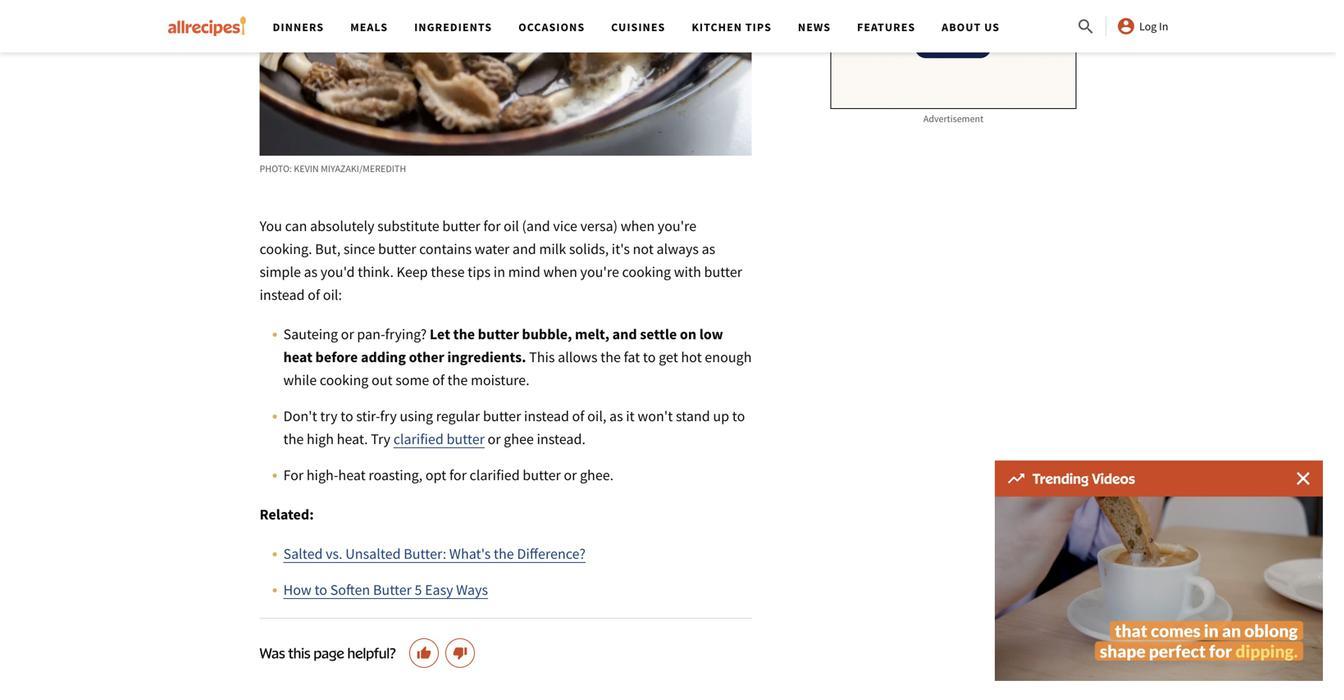 Task type: describe. For each thing, give the bounding box(es) containing it.
oil,
[[587, 407, 607, 426]]

absolutely
[[310, 217, 374, 236]]

related:
[[260, 506, 314, 524]]

videos
[[1092, 470, 1135, 488]]

log
[[1139, 19, 1157, 34]]

low
[[700, 325, 723, 344]]

to right "try" in the left of the page
[[341, 407, 353, 426]]

salted
[[283, 545, 323, 564]]

dinners
[[273, 20, 324, 34]]

soften
[[330, 581, 370, 600]]

with
[[674, 263, 701, 282]]

as inside the don't try to stir-fry using regular butter instead of oil, as it won't stand up to the high heat. try
[[609, 407, 623, 426]]

0 horizontal spatial as
[[304, 263, 318, 282]]

sauteing
[[283, 325, 338, 344]]

of inside the don't try to stir-fry using regular butter instead of oil, as it won't stand up to the high heat. try
[[572, 407, 584, 426]]

opt
[[425, 466, 446, 485]]

meals
[[350, 20, 388, 34]]

the inside the don't try to stir-fry using regular butter instead of oil, as it won't stand up to the high heat. try
[[283, 430, 304, 449]]

instead inside you can absolutely substitute butter for oil (and vice versa) when you're cooking. but, since butter contains water and milk solids, it's not always as simple as you'd think. keep these tips in mind when you're cooking with butter instead of oil:
[[260, 286, 305, 304]]

bubble,
[[522, 325, 572, 344]]

tips
[[746, 20, 772, 34]]

how to soften butter 5 easy ways link
[[283, 581, 488, 600]]

mind
[[508, 263, 540, 282]]

how
[[283, 581, 312, 600]]

contains
[[419, 240, 472, 259]]

kevin miyazaki/meredith
[[294, 163, 406, 175]]

oil
[[504, 217, 519, 236]]

instead.
[[537, 430, 586, 449]]

don't
[[283, 407, 317, 426]]

for for opt
[[449, 466, 467, 485]]

heat inside let the butter bubble, melt, and settle on low heat before adding other ingredients.
[[283, 348, 312, 367]]

substitute
[[377, 217, 439, 236]]

melt,
[[575, 325, 609, 344]]

cooking inside you can absolutely substitute butter for oil (and vice versa) when you're cooking. but, since butter contains water and milk solids, it's not always as simple as you'd think. keep these tips in mind when you're cooking with butter instead of oil:
[[622, 263, 671, 282]]

and inside let the butter bubble, melt, and settle on low heat before adding other ingredients.
[[612, 325, 637, 344]]

miyazaki/meredith
[[321, 163, 406, 175]]

ingredients link
[[414, 20, 492, 34]]

keep
[[397, 263, 428, 282]]

stir-
[[356, 407, 380, 426]]

try
[[371, 430, 391, 449]]

these
[[431, 263, 465, 282]]

out
[[372, 371, 393, 390]]

ghee.
[[580, 466, 614, 485]]

clarified butter or ghee instead.
[[393, 430, 586, 449]]

simple
[[260, 263, 301, 282]]

the right what's
[[494, 545, 514, 564]]

morel mushrooms being sautéed with butter image
[[260, 0, 752, 156]]

think.
[[358, 263, 394, 282]]

it's
[[612, 240, 630, 259]]

kitchen tips
[[692, 20, 772, 34]]

butter inside the don't try to stir-fry using regular butter instead of oil, as it won't stand up to the high heat. try
[[483, 407, 521, 426]]

frying?
[[385, 325, 427, 344]]

try
[[320, 407, 338, 426]]

the left fat
[[601, 348, 621, 367]]

for for butter
[[483, 217, 501, 236]]

while
[[283, 371, 317, 390]]

salted vs. unsalted butter: what's the difference? link
[[283, 545, 586, 564]]

kevin
[[294, 163, 319, 175]]

0 vertical spatial you're
[[658, 217, 697, 236]]

pan-
[[357, 325, 385, 344]]

0 vertical spatial as
[[702, 240, 715, 259]]

this
[[288, 645, 310, 663]]

salted vs. unsalted butter: what's the difference?
[[283, 545, 586, 564]]

thumbs down image
[[452, 647, 468, 661]]

ghee
[[504, 430, 534, 449]]

occasions
[[518, 20, 585, 34]]

was
[[260, 645, 285, 663]]

it
[[626, 407, 635, 426]]

kitchen tips link
[[692, 20, 772, 34]]

us
[[984, 20, 1000, 34]]

hot
[[681, 348, 702, 367]]

high
[[307, 430, 334, 449]]

sauteing or pan-frying?
[[283, 325, 430, 344]]

1 vertical spatial when
[[543, 263, 577, 282]]

log in
[[1139, 19, 1168, 34]]

settle
[[640, 325, 677, 344]]

(and
[[522, 217, 550, 236]]

for
[[283, 466, 304, 485]]

fat
[[624, 348, 640, 367]]

home image
[[168, 16, 246, 36]]

let
[[430, 325, 450, 344]]

of inside you can absolutely substitute butter for oil (and vice versa) when you're cooking. but, since butter contains water and milk solids, it's not always as simple as you'd think. keep these tips in mind when you're cooking with butter instead of oil:
[[308, 286, 320, 304]]

allows
[[558, 348, 598, 367]]

butter inside let the butter bubble, melt, and settle on low heat before adding other ingredients.
[[478, 325, 519, 344]]

stand
[[676, 407, 710, 426]]

log in link
[[1116, 16, 1168, 36]]

easy
[[425, 581, 453, 600]]

before
[[315, 348, 358, 367]]

account image
[[1116, 16, 1136, 36]]

enough
[[705, 348, 752, 367]]

trending image
[[1008, 474, 1025, 484]]

regular
[[436, 407, 480, 426]]

1 vertical spatial heat
[[338, 466, 366, 485]]

not
[[633, 240, 654, 259]]

in
[[494, 263, 505, 282]]

dinners link
[[273, 20, 324, 34]]

versa)
[[580, 217, 618, 236]]



Task type: locate. For each thing, give the bounding box(es) containing it.
to right fat
[[643, 348, 656, 367]]

when
[[621, 217, 655, 236], [543, 263, 577, 282]]

2 horizontal spatial as
[[702, 240, 715, 259]]

helpful?
[[347, 645, 396, 663]]

you're down solids,
[[580, 263, 619, 282]]

or left ghee.
[[564, 466, 577, 485]]

for
[[483, 217, 501, 236], [449, 466, 467, 485]]

clarified down clarified butter or ghee instead.
[[470, 466, 520, 485]]

to right up
[[732, 407, 745, 426]]

instead up instead.
[[524, 407, 569, 426]]

0 vertical spatial clarified
[[393, 430, 444, 449]]

up
[[713, 407, 729, 426]]

cuisines
[[611, 20, 666, 34]]

0 horizontal spatial for
[[449, 466, 467, 485]]

cuisines link
[[611, 20, 666, 34]]

page
[[314, 645, 344, 663]]

butter up ingredients.
[[478, 325, 519, 344]]

meals link
[[350, 20, 388, 34]]

1 horizontal spatial clarified
[[470, 466, 520, 485]]

1 horizontal spatial you're
[[658, 217, 697, 236]]

heat down the heat.
[[338, 466, 366, 485]]

butter up contains
[[442, 217, 480, 236]]

0 vertical spatial cooking
[[622, 263, 671, 282]]

occasions link
[[518, 20, 585, 34]]

kitchen
[[692, 20, 742, 34]]

about us
[[942, 20, 1000, 34]]

1 vertical spatial you're
[[580, 263, 619, 282]]

as left it
[[609, 407, 623, 426]]

won't
[[638, 407, 673, 426]]

milk
[[539, 240, 566, 259]]

to right how
[[315, 581, 327, 600]]

for inside you can absolutely substitute butter for oil (and vice versa) when you're cooking. but, since butter contains water and milk solids, it's not always as simple as you'd think. keep these tips in mind when you're cooking with butter instead of oil:
[[483, 217, 501, 236]]

cooking inside this allows the fat to get hot enough while cooking out some of the moisture.
[[320, 371, 369, 390]]

cooking down before
[[320, 371, 369, 390]]

1 horizontal spatial instead
[[524, 407, 569, 426]]

other
[[409, 348, 444, 367]]

butter
[[373, 581, 412, 600]]

clarified butter link
[[393, 430, 485, 449]]

butter:
[[404, 545, 446, 564]]

features
[[857, 20, 916, 34]]

and inside you can absolutely substitute butter for oil (and vice versa) when you're cooking. but, since butter contains water and milk solids, it's not always as simple as you'd think. keep these tips in mind when you're cooking with butter instead of oil:
[[513, 240, 536, 259]]

0 horizontal spatial or
[[341, 325, 354, 344]]

or
[[341, 325, 354, 344], [488, 430, 501, 449], [564, 466, 577, 485]]

0 horizontal spatial of
[[308, 286, 320, 304]]

0 horizontal spatial cooking
[[320, 371, 369, 390]]

when up not
[[621, 217, 655, 236]]

1 vertical spatial or
[[488, 430, 501, 449]]

0 vertical spatial or
[[341, 325, 354, 344]]

don't try to stir-fry using regular butter instead of oil, as it won't stand up to the high heat. try
[[283, 407, 745, 449]]

adding
[[361, 348, 406, 367]]

2 vertical spatial of
[[572, 407, 584, 426]]

1 horizontal spatial heat
[[338, 466, 366, 485]]

0 horizontal spatial and
[[513, 240, 536, 259]]

can
[[285, 217, 307, 236]]

0 vertical spatial instead
[[260, 286, 305, 304]]

5
[[415, 581, 422, 600]]

2 vertical spatial or
[[564, 466, 577, 485]]

what's
[[449, 545, 491, 564]]

butter down 'regular'
[[447, 430, 485, 449]]

roasting,
[[369, 466, 423, 485]]

cooking
[[622, 263, 671, 282], [320, 371, 369, 390]]

ingredients.
[[447, 348, 526, 367]]

2 horizontal spatial or
[[564, 466, 577, 485]]

when down milk
[[543, 263, 577, 282]]

in
[[1159, 19, 1168, 34]]

as left you'd
[[304, 263, 318, 282]]

the right the let
[[453, 325, 475, 344]]

news
[[798, 20, 831, 34]]

features link
[[857, 20, 916, 34]]

0 horizontal spatial when
[[543, 263, 577, 282]]

clarified down using
[[393, 430, 444, 449]]

heat.
[[337, 430, 368, 449]]

0 horizontal spatial clarified
[[393, 430, 444, 449]]

butter down substitute
[[378, 240, 416, 259]]

1 horizontal spatial for
[[483, 217, 501, 236]]

for right opt
[[449, 466, 467, 485]]

1 vertical spatial for
[[449, 466, 467, 485]]

you're up always
[[658, 217, 697, 236]]

was this page helpful?
[[260, 645, 396, 663]]

as right always
[[702, 240, 715, 259]]

for high-heat roasting, opt for clarified butter or ghee.
[[283, 466, 614, 485]]

1 horizontal spatial of
[[432, 371, 445, 390]]

to
[[643, 348, 656, 367], [341, 407, 353, 426], [732, 407, 745, 426], [315, 581, 327, 600]]

0 vertical spatial when
[[621, 217, 655, 236]]

and up mind
[[513, 240, 536, 259]]

tips
[[468, 263, 491, 282]]

you
[[260, 217, 282, 236]]

0 horizontal spatial you're
[[580, 263, 619, 282]]

butter down instead.
[[523, 466, 561, 485]]

1 horizontal spatial when
[[621, 217, 655, 236]]

1 vertical spatial and
[[612, 325, 637, 344]]

high-
[[307, 466, 338, 485]]

0 vertical spatial and
[[513, 240, 536, 259]]

1 vertical spatial cooking
[[320, 371, 369, 390]]

heat up while
[[283, 348, 312, 367]]

unsalted
[[345, 545, 401, 564]]

1 vertical spatial clarified
[[470, 466, 520, 485]]

video player application
[[995, 497, 1323, 682]]

0 vertical spatial for
[[483, 217, 501, 236]]

the
[[453, 325, 475, 344], [601, 348, 621, 367], [447, 371, 468, 390], [283, 430, 304, 449], [494, 545, 514, 564]]

1 horizontal spatial and
[[612, 325, 637, 344]]

you can absolutely substitute butter for oil (and vice versa) when you're cooking. but, since butter contains water and milk solids, it's not always as simple as you'd think. keep these tips in mind when you're cooking with butter instead of oil:
[[260, 217, 742, 304]]

the inside let the butter bubble, melt, and settle on low heat before adding other ingredients.
[[453, 325, 475, 344]]

0 vertical spatial of
[[308, 286, 320, 304]]

and up fat
[[612, 325, 637, 344]]

cooking.
[[260, 240, 312, 259]]

advertisement region
[[831, 0, 1077, 109]]

butter right with
[[704, 263, 742, 282]]

1 horizontal spatial or
[[488, 430, 501, 449]]

the up 'regular'
[[447, 371, 468, 390]]

trending
[[1033, 470, 1089, 488]]

0 horizontal spatial instead
[[260, 286, 305, 304]]

trending videos
[[1033, 470, 1135, 488]]

the down "don't"
[[283, 430, 304, 449]]

using
[[400, 407, 433, 426]]

how to soften butter 5 easy ways
[[283, 581, 488, 600]]

navigation
[[260, 0, 1076, 52]]

to inside this allows the fat to get hot enough while cooking out some of the moisture.
[[643, 348, 656, 367]]

thumbs up image
[[416, 647, 432, 661]]

ingredients
[[414, 20, 492, 34]]

1 vertical spatial instead
[[524, 407, 569, 426]]

get
[[659, 348, 678, 367]]

1 vertical spatial as
[[304, 263, 318, 282]]

for left oil
[[483, 217, 501, 236]]

but,
[[315, 240, 341, 259]]

solids,
[[569, 240, 609, 259]]

of down the other
[[432, 371, 445, 390]]

let the butter bubble, melt, and settle on low heat before adding other ingredients.
[[283, 325, 723, 367]]

fry
[[380, 407, 397, 426]]

2 horizontal spatial of
[[572, 407, 584, 426]]

oil:
[[323, 286, 342, 304]]

2 vertical spatial as
[[609, 407, 623, 426]]

0 vertical spatial heat
[[283, 348, 312, 367]]

search image
[[1076, 17, 1096, 37]]

water
[[475, 240, 510, 259]]

about us link
[[942, 20, 1000, 34]]

instead inside the don't try to stir-fry using regular butter instead of oil, as it won't stand up to the high heat. try
[[524, 407, 569, 426]]

instead down simple
[[260, 286, 305, 304]]

this allows the fat to get hot enough while cooking out some of the moisture.
[[283, 348, 752, 390]]

some
[[396, 371, 429, 390]]

of left oil:
[[308, 286, 320, 304]]

vs.
[[326, 545, 343, 564]]

on
[[680, 325, 697, 344]]

navigation containing dinners
[[260, 0, 1076, 52]]

since
[[344, 240, 375, 259]]

butter up clarified butter or ghee instead.
[[483, 407, 521, 426]]

about
[[942, 20, 981, 34]]

of inside this allows the fat to get hot enough while cooking out some of the moisture.
[[432, 371, 445, 390]]

close image
[[1297, 472, 1310, 486]]

1 horizontal spatial cooking
[[622, 263, 671, 282]]

1 vertical spatial of
[[432, 371, 445, 390]]

1 horizontal spatial as
[[609, 407, 623, 426]]

of left oil,
[[572, 407, 584, 426]]

cooking down not
[[622, 263, 671, 282]]

or left pan-
[[341, 325, 354, 344]]

0 horizontal spatial heat
[[283, 348, 312, 367]]

or left ghee
[[488, 430, 501, 449]]



Task type: vqa. For each thing, say whether or not it's contained in the screenshot.
the left Recipe
no



